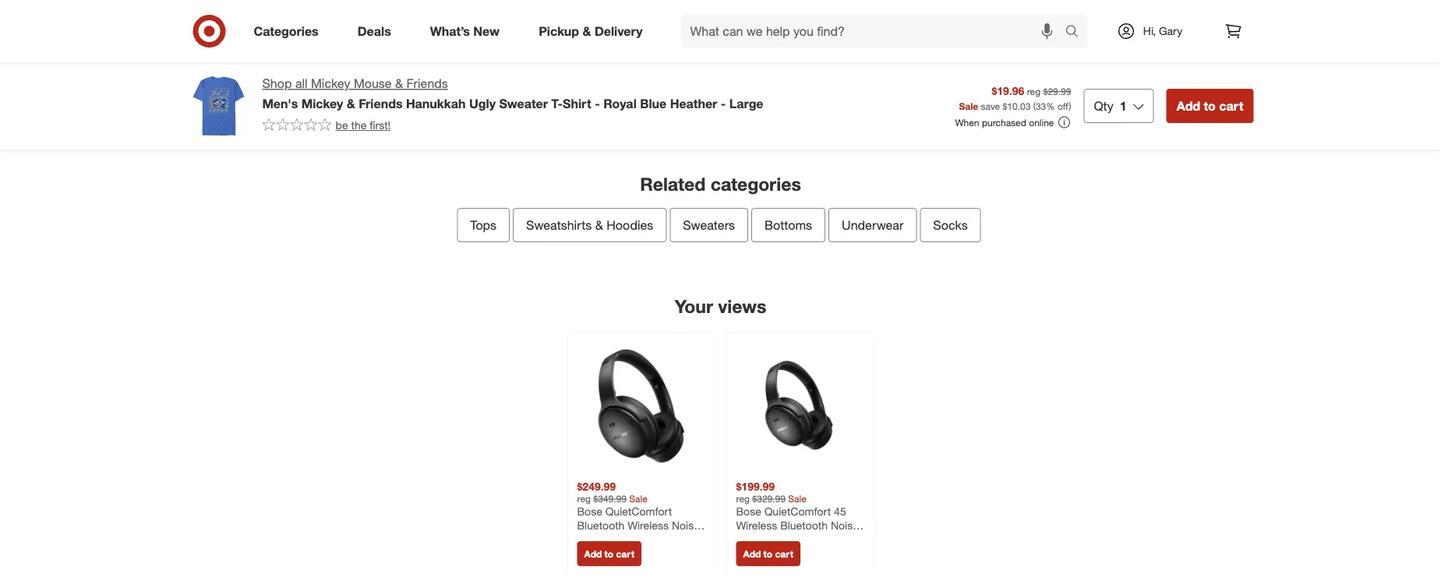 Task type: vqa. For each thing, say whether or not it's contained in the screenshot.
same day delivery button
no



Task type: locate. For each thing, give the bounding box(es) containing it.
sale inside "$19.96 reg $29.99 sale save $ 10.03 ( 33 % off )"
[[960, 100, 979, 112]]

reg left $349.99 at left
[[577, 494, 591, 505]]

tops link
[[457, 208, 510, 242]]

reg
[[1027, 85, 1041, 97], [577, 494, 591, 505], [737, 494, 750, 505]]

1 horizontal spatial headphones
[[791, 533, 853, 546]]

what's new link
[[417, 14, 519, 48]]

friends down mouse
[[359, 96, 403, 111]]

0 vertical spatial friends
[[407, 76, 448, 91]]

wireless for headphones
[[628, 519, 669, 533]]

quietcomfort inside $199.99 reg $329.99 sale bose quietcomfort 45 wireless bluetooth noise- cancelling headphones
[[765, 505, 831, 519]]

sweatshirts
[[526, 217, 592, 233]]

wireless down "$329.99"
[[737, 519, 778, 533]]

0 horizontal spatial quietcomfort
[[606, 505, 672, 519]]

headphones inside $249.99 reg $349.99 sale bose quietcomfort bluetooth wireless noise cancelling headphones
[[632, 533, 694, 546]]

$249.99 reg $349.99 sale bose quietcomfort bluetooth wireless noise cancelling headphones
[[577, 480, 700, 546]]

reg left "$329.99"
[[737, 494, 750, 505]]

hanukkah
[[406, 96, 466, 111]]

when
[[956, 117, 980, 128]]

gary
[[1160, 24, 1183, 38]]

reg up (
[[1027, 85, 1041, 97]]

hi, gary
[[1144, 24, 1183, 38]]

2 quietcomfort from the left
[[765, 505, 831, 519]]

mickey up be the first! link
[[302, 96, 343, 111]]

bose
[[577, 505, 603, 519], [737, 505, 762, 519]]

1 bluetooth from the left
[[577, 519, 625, 533]]

33
[[1036, 100, 1047, 112]]

pickup & delivery
[[539, 23, 643, 39]]

& right the pickup
[[583, 23, 591, 39]]

cancelling inside $199.99 reg $329.99 sale bose quietcomfort 45 wireless bluetooth noise- cancelling headphones
[[737, 533, 788, 546]]

cancelling
[[577, 533, 629, 546], [737, 533, 788, 546]]

bluetooth left 45
[[781, 519, 828, 533]]

$199.99 reg $329.99 sale bose quietcomfort 45 wireless bluetooth noise- cancelling headphones
[[737, 480, 863, 546]]

0 horizontal spatial wireless
[[628, 519, 669, 533]]

friends
[[407, 76, 448, 91], [359, 96, 403, 111]]

1 quietcomfort from the left
[[606, 505, 672, 519]]

bluetooth inside $249.99 reg $349.99 sale bose quietcomfort bluetooth wireless noise cancelling headphones
[[577, 519, 625, 533]]

$29.99
[[1044, 85, 1072, 97]]

0 horizontal spatial bose
[[577, 505, 603, 519]]

what's
[[430, 23, 470, 39]]

2 wireless from the left
[[737, 519, 778, 533]]

reg inside $249.99 reg $349.99 sale bose quietcomfort bluetooth wireless noise cancelling headphones
[[577, 494, 591, 505]]

deals
[[358, 23, 391, 39]]

mickey
[[311, 76, 351, 91], [302, 96, 343, 111]]

1 wireless from the left
[[628, 519, 669, 533]]

- left large
[[721, 96, 726, 111]]

sale for $19.96
[[960, 100, 979, 112]]

wireless inside $249.99 reg $349.99 sale bose quietcomfort bluetooth wireless noise cancelling headphones
[[628, 519, 669, 533]]

be
[[336, 118, 348, 132]]

1 horizontal spatial bose
[[737, 505, 762, 519]]

sale right "$329.99"
[[789, 494, 807, 505]]

quietcomfort for headphones
[[606, 505, 672, 519]]

cancelling down "$329.99"
[[737, 533, 788, 546]]

quietcomfort for cancelling
[[765, 505, 831, 519]]

2 horizontal spatial sale
[[960, 100, 979, 112]]

$19.96
[[992, 84, 1025, 98]]

2 bose from the left
[[737, 505, 762, 519]]

)
[[1069, 100, 1072, 112]]

add to cart
[[204, 46, 254, 57], [681, 46, 731, 57], [840, 46, 890, 57], [999, 46, 1049, 57], [1177, 98, 1244, 113], [584, 549, 635, 560], [744, 549, 794, 560]]

1 headphones from the left
[[632, 533, 694, 546]]

0 horizontal spatial cancelling
[[577, 533, 629, 546]]

2 bluetooth from the left
[[781, 519, 828, 533]]

1 horizontal spatial quietcomfort
[[765, 505, 831, 519]]

1 horizontal spatial reg
[[737, 494, 750, 505]]

1 horizontal spatial -
[[721, 96, 726, 111]]

2 - from the left
[[721, 96, 726, 111]]

0 horizontal spatial bluetooth
[[577, 519, 625, 533]]

2 horizontal spatial reg
[[1027, 85, 1041, 97]]

add
[[204, 46, 222, 57], [681, 46, 699, 57], [840, 46, 858, 57], [999, 46, 1017, 57], [1177, 98, 1201, 113], [584, 549, 602, 560], [744, 549, 761, 560]]

1 horizontal spatial wireless
[[737, 519, 778, 533]]

cart
[[236, 46, 254, 57], [713, 46, 731, 57], [872, 46, 890, 57], [1031, 46, 1049, 57], [1220, 98, 1244, 113], [616, 549, 635, 560], [775, 549, 794, 560]]

ugly
[[469, 96, 496, 111]]

quietcomfort left 45
[[765, 505, 831, 519]]

categories
[[254, 23, 319, 39]]

reg for $199.99
[[737, 494, 750, 505]]

sale inside $199.99 reg $329.99 sale bose quietcomfort 45 wireless bluetooth noise- cancelling headphones
[[789, 494, 807, 505]]

2 headphones from the left
[[791, 533, 853, 546]]

wireless
[[628, 519, 669, 533], [737, 519, 778, 533]]

headphones inside $199.99 reg $329.99 sale bose quietcomfort 45 wireless bluetooth noise- cancelling headphones
[[791, 533, 853, 546]]

0 horizontal spatial sale
[[630, 494, 648, 505]]

sweaters
[[683, 217, 735, 233]]

0 horizontal spatial reg
[[577, 494, 591, 505]]

be the first! link
[[262, 118, 391, 133]]

0 horizontal spatial friends
[[359, 96, 403, 111]]

online
[[1030, 117, 1055, 128]]

reg inside "$19.96 reg $29.99 sale save $ 10.03 ( 33 % off )"
[[1027, 85, 1041, 97]]

-
[[595, 96, 600, 111], [721, 96, 726, 111]]

search
[[1059, 25, 1096, 40]]

quietcomfort down $249.99
[[606, 505, 672, 519]]

quietcomfort inside $249.99 reg $349.99 sale bose quietcomfort bluetooth wireless noise cancelling headphones
[[606, 505, 672, 519]]

men's
[[262, 96, 298, 111]]

1 horizontal spatial friends
[[407, 76, 448, 91]]

quietcomfort
[[606, 505, 672, 519], [765, 505, 831, 519]]

hi,
[[1144, 24, 1156, 38]]

1 horizontal spatial cancelling
[[737, 533, 788, 546]]

add to cart button
[[197, 39, 261, 64], [674, 39, 738, 64], [833, 39, 897, 64], [992, 39, 1056, 64], [1167, 89, 1254, 123], [577, 542, 642, 567], [737, 542, 801, 567]]

1
[[1120, 98, 1127, 113]]

save
[[981, 100, 1001, 112]]

when purchased online
[[956, 117, 1055, 128]]

0 horizontal spatial -
[[595, 96, 600, 111]]

2 cancelling from the left
[[737, 533, 788, 546]]

sale inside $249.99 reg $349.99 sale bose quietcomfort bluetooth wireless noise cancelling headphones
[[630, 494, 648, 505]]

pickup
[[539, 23, 579, 39]]

0 horizontal spatial headphones
[[632, 533, 694, 546]]

&
[[583, 23, 591, 39], [395, 76, 403, 91], [347, 96, 355, 111], [596, 217, 603, 233]]

1 bose from the left
[[577, 505, 603, 519]]

qty 1
[[1094, 98, 1127, 113]]

t-
[[552, 96, 563, 111]]

1 cancelling from the left
[[577, 533, 629, 546]]

headphones
[[632, 533, 694, 546], [791, 533, 853, 546]]

What can we help you find? suggestions appear below search field
[[681, 14, 1069, 48]]

friends up hanukkah
[[407, 76, 448, 91]]

1 horizontal spatial bluetooth
[[781, 519, 828, 533]]

cancelling down $349.99 at left
[[577, 533, 629, 546]]

search button
[[1059, 14, 1096, 51]]

bottoms
[[765, 217, 813, 233]]

bluetooth down $349.99 at left
[[577, 519, 625, 533]]

bose quietcomfort bluetooth wireless noise cancelling headphones image
[[577, 343, 705, 471]]

bose down $199.99
[[737, 505, 762, 519]]

sale
[[960, 100, 979, 112], [630, 494, 648, 505], [789, 494, 807, 505]]

$329.99
[[753, 494, 786, 505]]

new
[[474, 23, 500, 39]]

bluetooth
[[577, 519, 625, 533], [781, 519, 828, 533]]

sale up when
[[960, 100, 979, 112]]

blue
[[640, 96, 667, 111]]

(
[[1034, 100, 1036, 112]]

& right mouse
[[395, 76, 403, 91]]

mickey right all
[[311, 76, 351, 91]]

sweaters link
[[670, 208, 749, 242]]

bose inside $249.99 reg $349.99 sale bose quietcomfort bluetooth wireless noise cancelling headphones
[[577, 505, 603, 519]]

noise
[[672, 519, 700, 533]]

be the first!
[[336, 118, 391, 132]]

wireless inside $199.99 reg $329.99 sale bose quietcomfort 45 wireless bluetooth noise- cancelling headphones
[[737, 519, 778, 533]]

to
[[224, 46, 233, 57], [701, 46, 710, 57], [861, 46, 870, 57], [1020, 46, 1029, 57], [1204, 98, 1216, 113], [605, 549, 614, 560], [764, 549, 773, 560]]

deals link
[[344, 14, 411, 48]]

reg inside $199.99 reg $329.99 sale bose quietcomfort 45 wireless bluetooth noise- cancelling headphones
[[737, 494, 750, 505]]

$19.96 reg $29.99 sale save $ 10.03 ( 33 % off )
[[960, 84, 1072, 112]]

- right the shirt
[[595, 96, 600, 111]]

sale right $349.99 at left
[[630, 494, 648, 505]]

1 horizontal spatial sale
[[789, 494, 807, 505]]

wireless left noise in the bottom of the page
[[628, 519, 669, 533]]

noise-
[[831, 519, 863, 533]]

bose down $249.99
[[577, 505, 603, 519]]

bose inside $199.99 reg $329.99 sale bose quietcomfort 45 wireless bluetooth noise- cancelling headphones
[[737, 505, 762, 519]]

$249.99
[[577, 480, 616, 494]]

the
[[351, 118, 367, 132]]



Task type: describe. For each thing, give the bounding box(es) containing it.
reg for $19.96
[[1027, 85, 1041, 97]]

large
[[730, 96, 764, 111]]

views
[[718, 295, 767, 317]]

$349.99
[[594, 494, 627, 505]]

royal
[[604, 96, 637, 111]]

%
[[1047, 100, 1056, 112]]

pickup & delivery link
[[526, 14, 662, 48]]

your
[[675, 295, 713, 317]]

underwear
[[842, 217, 904, 233]]

cancelling inside $249.99 reg $349.99 sale bose quietcomfort bluetooth wireless noise cancelling headphones
[[577, 533, 629, 546]]

1 vertical spatial friends
[[359, 96, 403, 111]]

mouse
[[354, 76, 392, 91]]

shop all mickey mouse & friends men's mickey & friends hanukkah ugly sweater  t-shirt - royal blue heather - large
[[262, 76, 764, 111]]

bluetooth inside $199.99 reg $329.99 sale bose quietcomfort 45 wireless bluetooth noise- cancelling headphones
[[781, 519, 828, 533]]

tops
[[470, 217, 497, 233]]

reg for $249.99
[[577, 494, 591, 505]]

first!
[[370, 118, 391, 132]]

qty
[[1094, 98, 1114, 113]]

socks link
[[920, 208, 981, 242]]

delivery
[[595, 23, 643, 39]]

off
[[1058, 100, 1069, 112]]

categories
[[711, 173, 801, 195]]

underwear link
[[829, 208, 917, 242]]

0 vertical spatial mickey
[[311, 76, 351, 91]]

related
[[640, 173, 706, 195]]

sale for $249.99
[[630, 494, 648, 505]]

heather
[[670, 96, 718, 111]]

& up the
[[347, 96, 355, 111]]

sweatshirts & hoodies
[[526, 217, 654, 233]]

10.03
[[1008, 100, 1031, 112]]

hoodies
[[607, 217, 654, 233]]

image of men's mickey & friends hanukkah ugly sweater  t-shirt - royal blue heather - large image
[[188, 75, 250, 137]]

bose for bose quietcomfort 45 wireless bluetooth noise- cancelling headphones
[[737, 505, 762, 519]]

socks
[[934, 217, 968, 233]]

bose quietcomfort 45 wireless bluetooth noise-cancelling headphones image
[[737, 343, 864, 471]]

sale for $199.99
[[789, 494, 807, 505]]

& left hoodies
[[596, 217, 603, 233]]

categories link
[[241, 14, 338, 48]]

45
[[834, 505, 847, 519]]

your views
[[675, 295, 767, 317]]

1 - from the left
[[595, 96, 600, 111]]

sweatshirts & hoodies link
[[513, 208, 667, 242]]

sweater
[[499, 96, 548, 111]]

1 vertical spatial mickey
[[302, 96, 343, 111]]

related categories
[[640, 173, 801, 195]]

$
[[1003, 100, 1008, 112]]

shirt
[[563, 96, 592, 111]]

$199.99
[[737, 480, 775, 494]]

bottoms link
[[752, 208, 826, 242]]

wireless for cancelling
[[737, 519, 778, 533]]

shop
[[262, 76, 292, 91]]

bose for bose quietcomfort bluetooth wireless noise cancelling headphones
[[577, 505, 603, 519]]

purchased
[[982, 117, 1027, 128]]

what's new
[[430, 23, 500, 39]]

all
[[295, 76, 308, 91]]



